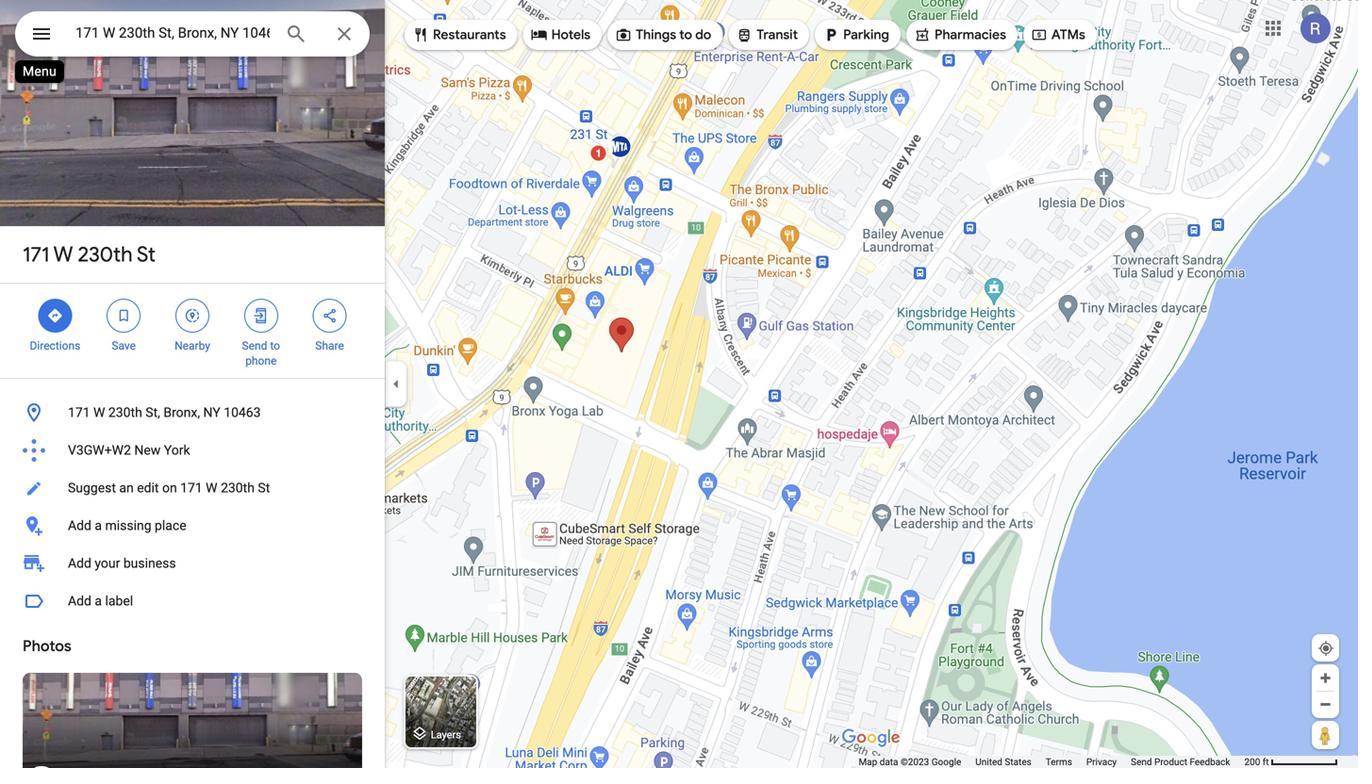 Task type: locate. For each thing, give the bounding box(es) containing it.
add left your
[[68, 556, 91, 572]]

171 w 230th st, bronx, ny 10463
[[68, 405, 261, 421]]

place
[[155, 518, 186, 534]]

new
[[134, 443, 161, 459]]

footer containing map data ©2023 google
[[859, 757, 1245, 769]]

collapse side panel image
[[386, 374, 407, 395]]

0 horizontal spatial send
[[242, 340, 267, 353]]

0 vertical spatial 230th
[[78, 242, 133, 268]]

suggest
[[68, 481, 116, 496]]

add inside the add a missing place button
[[68, 518, 91, 534]]

1 horizontal spatial w
[[93, 405, 105, 421]]

1 vertical spatial a
[[95, 594, 102, 609]]

None field
[[75, 22, 270, 44]]

add your business link
[[0, 545, 385, 583]]

send inside send to phone
[[242, 340, 267, 353]]

send
[[242, 340, 267, 353], [1131, 757, 1153, 768]]

171 inside button
[[180, 481, 203, 496]]

show your location image
[[1318, 641, 1335, 658]]

1 vertical spatial w
[[93, 405, 105, 421]]

2 vertical spatial w
[[206, 481, 218, 496]]

0 vertical spatial send
[[242, 340, 267, 353]]

add a label
[[68, 594, 133, 609]]

0 vertical spatial a
[[95, 518, 102, 534]]


[[321, 306, 338, 326]]

data
[[880, 757, 899, 768]]

0 vertical spatial add
[[68, 518, 91, 534]]

0 horizontal spatial to
[[270, 340, 280, 353]]

add inside add a label button
[[68, 594, 91, 609]]

things
[[636, 26, 677, 43]]

suggest an edit on 171 w 230th st button
[[0, 470, 385, 508]]

230th up 
[[78, 242, 133, 268]]

171 inside button
[[68, 405, 90, 421]]

a left missing at bottom
[[95, 518, 102, 534]]

label
[[105, 594, 133, 609]]

send inside button
[[1131, 757, 1153, 768]]

1 horizontal spatial st
[[258, 481, 270, 496]]

ft
[[1263, 757, 1269, 768]]

1 vertical spatial add
[[68, 556, 91, 572]]

v3gw+w2 new york
[[68, 443, 190, 459]]

transit
[[757, 26, 798, 43]]

2 a from the top
[[95, 594, 102, 609]]


[[30, 20, 53, 48]]

230th left st,
[[108, 405, 142, 421]]

200 ft button
[[1245, 757, 1339, 768]]

 things to do
[[615, 25, 712, 45]]

footer inside google maps element
[[859, 757, 1245, 769]]

st up actions for 171 w 230th st region
[[137, 242, 156, 268]]

add left label at the left of the page
[[68, 594, 91, 609]]

actions for 171 w 230th st region
[[0, 284, 385, 378]]


[[736, 25, 753, 45]]

send product feedback
[[1131, 757, 1231, 768]]

0 vertical spatial w
[[53, 242, 73, 268]]

10463
[[224, 405, 261, 421]]


[[823, 25, 840, 45]]

230th down v3gw+w2 new york button
[[221, 481, 255, 496]]

terms
[[1046, 757, 1073, 768]]

171 w 230th st main content
[[0, 0, 385, 769]]

st inside button
[[258, 481, 270, 496]]

 pharmacies
[[914, 25, 1007, 45]]

add inside 'add your business' link
[[68, 556, 91, 572]]

add for add a label
[[68, 594, 91, 609]]

2 horizontal spatial w
[[206, 481, 218, 496]]

add a missing place
[[68, 518, 186, 534]]

1 vertical spatial send
[[1131, 757, 1153, 768]]

w right on
[[206, 481, 218, 496]]

230th
[[78, 242, 133, 268], [108, 405, 142, 421], [221, 481, 255, 496]]

3 add from the top
[[68, 594, 91, 609]]

2 add from the top
[[68, 556, 91, 572]]

a left label at the left of the page
[[95, 594, 102, 609]]

171 up 
[[23, 242, 49, 268]]

171 up v3gw+w2 on the bottom left of page
[[68, 405, 90, 421]]

product
[[1155, 757, 1188, 768]]

map data ©2023 google
[[859, 757, 962, 768]]

230th inside button
[[108, 405, 142, 421]]

 atms
[[1031, 25, 1086, 45]]

united states
[[976, 757, 1032, 768]]

share
[[315, 340, 344, 353]]

ny
[[203, 405, 221, 421]]

 search field
[[15, 11, 370, 60]]


[[914, 25, 931, 45]]

to left do
[[680, 26, 693, 43]]

2 horizontal spatial 171
[[180, 481, 203, 496]]

w
[[53, 242, 73, 268], [93, 405, 105, 421], [206, 481, 218, 496]]

w up v3gw+w2 on the bottom left of page
[[93, 405, 105, 421]]

phone
[[245, 355, 277, 368]]

1 vertical spatial st
[[258, 481, 270, 496]]

pharmacies
[[935, 26, 1007, 43]]

230th for st,
[[108, 405, 142, 421]]

1 horizontal spatial 171
[[68, 405, 90, 421]]

2 vertical spatial 171
[[180, 481, 203, 496]]

united
[[976, 757, 1003, 768]]

200
[[1245, 757, 1261, 768]]

0 horizontal spatial w
[[53, 242, 73, 268]]

1 a from the top
[[95, 518, 102, 534]]

w for 171 w 230th st, bronx, ny 10463
[[93, 405, 105, 421]]

add a label button
[[0, 583, 385, 621]]

a
[[95, 518, 102, 534], [95, 594, 102, 609]]

1 horizontal spatial to
[[680, 26, 693, 43]]

to up phone
[[270, 340, 280, 353]]

on
[[162, 481, 177, 496]]

w up 
[[53, 242, 73, 268]]

none field inside the 171 w 230th st, bronx, ny 10463 field
[[75, 22, 270, 44]]


[[412, 25, 429, 45]]

0 horizontal spatial 171
[[23, 242, 49, 268]]


[[531, 25, 548, 45]]

 hotels
[[531, 25, 591, 45]]

0 horizontal spatial st
[[137, 242, 156, 268]]

add down suggest
[[68, 518, 91, 534]]

 restaurants
[[412, 25, 506, 45]]

send to phone
[[242, 340, 280, 368]]

2 vertical spatial 230th
[[221, 481, 255, 496]]

230th inside button
[[221, 481, 255, 496]]

edit
[[137, 481, 159, 496]]

0 vertical spatial to
[[680, 26, 693, 43]]

1 vertical spatial to
[[270, 340, 280, 353]]

1 add from the top
[[68, 518, 91, 534]]

st down 10463
[[258, 481, 270, 496]]

send left product
[[1131, 757, 1153, 768]]

w inside button
[[93, 405, 105, 421]]

1 horizontal spatial send
[[1131, 757, 1153, 768]]

an
[[119, 481, 134, 496]]

1 vertical spatial 230th
[[108, 405, 142, 421]]

nearby
[[175, 340, 210, 353]]

add
[[68, 518, 91, 534], [68, 556, 91, 572], [68, 594, 91, 609]]

hotels
[[552, 26, 591, 43]]

v3gw+w2
[[68, 443, 131, 459]]

to
[[680, 26, 693, 43], [270, 340, 280, 353]]

send for send product feedback
[[1131, 757, 1153, 768]]

st
[[137, 242, 156, 268], [258, 481, 270, 496]]

send up phone
[[242, 340, 267, 353]]

footer
[[859, 757, 1245, 769]]

1 vertical spatial 171
[[68, 405, 90, 421]]

2 vertical spatial add
[[68, 594, 91, 609]]

suggest an edit on 171 w 230th st
[[68, 481, 270, 496]]

layers
[[431, 730, 461, 741]]

0 vertical spatial 171
[[23, 242, 49, 268]]

171
[[23, 242, 49, 268], [68, 405, 90, 421], [180, 481, 203, 496]]

171 right on
[[180, 481, 203, 496]]



Task type: describe. For each thing, give the bounding box(es) containing it.
add for add your business
[[68, 556, 91, 572]]

parking
[[844, 26, 890, 43]]

230th for st
[[78, 242, 133, 268]]

directions
[[30, 340, 81, 353]]


[[115, 306, 132, 326]]


[[184, 306, 201, 326]]

privacy button
[[1087, 757, 1117, 769]]

add a missing place button
[[0, 508, 385, 545]]


[[47, 306, 64, 326]]

save
[[112, 340, 136, 353]]

google
[[932, 757, 962, 768]]

states
[[1005, 757, 1032, 768]]

st,
[[146, 405, 160, 421]]

photos
[[23, 637, 71, 657]]

privacy
[[1087, 757, 1117, 768]]

united states button
[[976, 757, 1032, 769]]

w for 171 w 230th st
[[53, 242, 73, 268]]

missing
[[105, 518, 151, 534]]

v3gw+w2 new york button
[[0, 432, 385, 470]]

171 for 171 w 230th st, bronx, ny 10463
[[68, 405, 90, 421]]

171 w 230th st, bronx, ny 10463 button
[[0, 394, 385, 432]]

 parking
[[823, 25, 890, 45]]

atms
[[1052, 26, 1086, 43]]

map
[[859, 757, 878, 768]]

171 w 230th st
[[23, 242, 156, 268]]

show street view coverage image
[[1312, 722, 1340, 750]]

york
[[164, 443, 190, 459]]

©2023
[[901, 757, 930, 768]]

 button
[[15, 11, 68, 60]]

send product feedback button
[[1131, 757, 1231, 769]]

0 vertical spatial st
[[137, 242, 156, 268]]


[[615, 25, 632, 45]]

restaurants
[[433, 26, 506, 43]]

to inside  things to do
[[680, 26, 693, 43]]

do
[[696, 26, 712, 43]]

add your business
[[68, 556, 176, 572]]

a for missing
[[95, 518, 102, 534]]

google account: ruby anderson  
(rubyanndersson@gmail.com) image
[[1301, 13, 1331, 44]]

171 W 230th St, Bronx, NY 10463 field
[[15, 11, 370, 57]]

a for label
[[95, 594, 102, 609]]

terms button
[[1046, 757, 1073, 769]]

feedback
[[1190, 757, 1231, 768]]

business
[[123, 556, 176, 572]]

bronx,
[[164, 405, 200, 421]]

w inside button
[[206, 481, 218, 496]]

your
[[95, 556, 120, 572]]

to inside send to phone
[[270, 340, 280, 353]]


[[253, 306, 270, 326]]

171 for 171 w 230th st
[[23, 242, 49, 268]]

200 ft
[[1245, 757, 1269, 768]]

send for send to phone
[[242, 340, 267, 353]]

google maps element
[[0, 0, 1359, 769]]

add for add a missing place
[[68, 518, 91, 534]]

zoom in image
[[1319, 672, 1333, 686]]

zoom out image
[[1319, 698, 1333, 712]]


[[1031, 25, 1048, 45]]

 transit
[[736, 25, 798, 45]]



Task type: vqa. For each thing, say whether or not it's contained in the screenshot.


